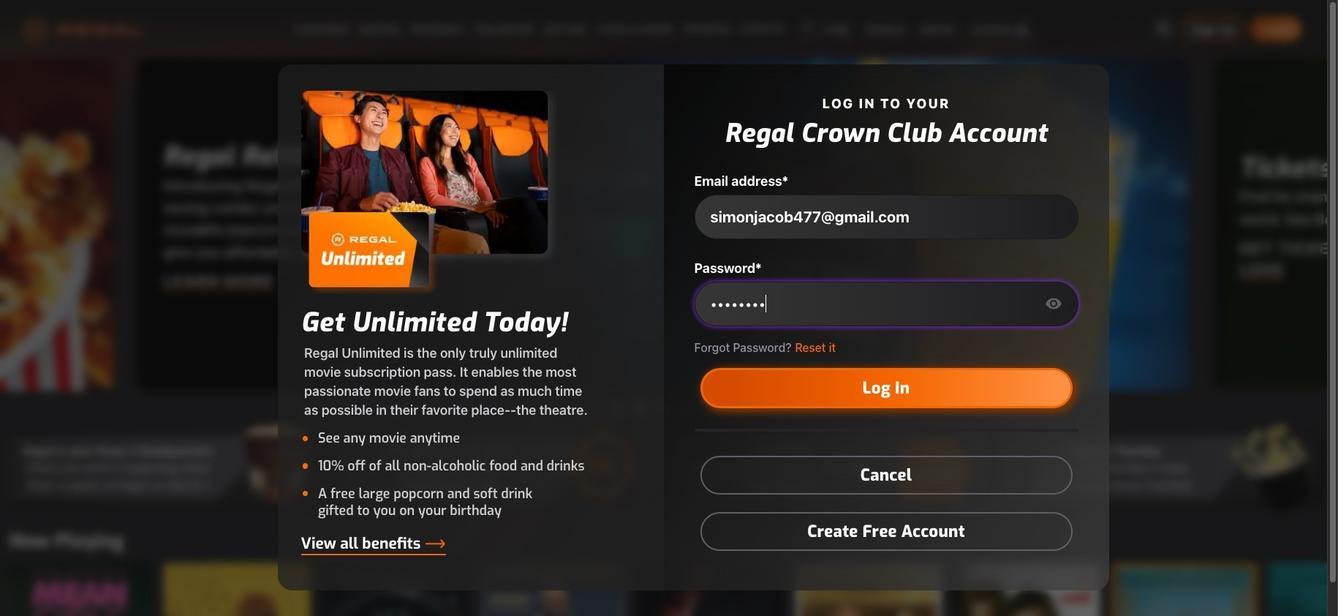 Task type: describe. For each thing, give the bounding box(es) containing it.
toggle password visibility image
[[1046, 298, 1062, 309]]

go to homepage image
[[23, 18, 144, 41]]

regal unlimited card image
[[893, 423, 988, 514]]

regal dark background image
[[0, 0, 1339, 110]]

regal tag image
[[561, 423, 656, 514]]

dune popcorn 4 image
[[229, 423, 324, 514]]

imax movies image
[[866, 19, 907, 40]]

4dx movies image
[[795, 19, 856, 40]]

main element
[[288, 19, 1040, 40]]



Task type: locate. For each thing, give the bounding box(es) containing it.
example@example.com email field
[[695, 195, 1079, 239]]

regal refillable popcorn bucket and drink element
[[137, 59, 1191, 391]]

None password field
[[695, 282, 1079, 326]]

screenx movies image
[[972, 19, 1035, 40]]

popcorn bucket image
[[1225, 423, 1320, 514]]

get unlimited today! thumbnail image
[[301, 91, 557, 294]]

rpx movies image
[[918, 19, 962, 40]]

regal refillable popcorn bucket and drink image
[[137, 59, 1191, 391]]



Task type: vqa. For each thing, say whether or not it's contained in the screenshot.
Dune Popcorn 4 image
yes



